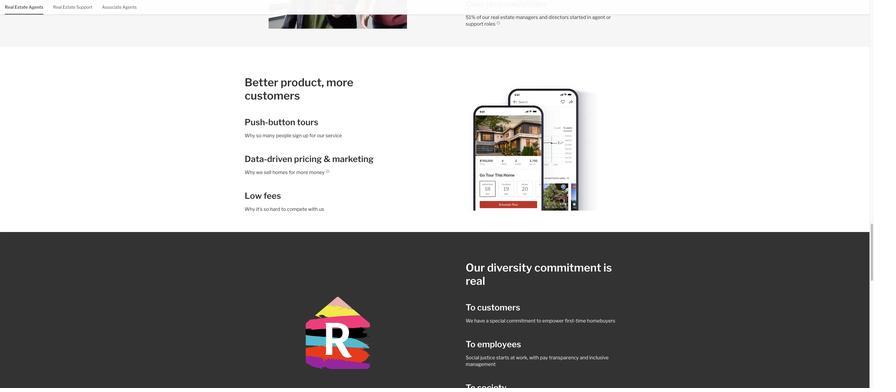 Task type: describe. For each thing, give the bounding box(es) containing it.
0 vertical spatial so
[[256, 133, 262, 139]]

real estate support
[[53, 5, 92, 10]]

have
[[475, 318, 485, 324]]

we
[[466, 318, 474, 324]]

mobile phones with redfin tech image
[[465, 68, 600, 211]]

real estate agents link
[[5, 0, 43, 14]]

disclaimer image
[[497, 21, 501, 25]]

why for why it's so hard to compete with us
[[245, 206, 255, 212]]

hard
[[270, 206, 280, 212]]

why for why we sell homes for more money
[[245, 170, 255, 175]]

estate for support
[[63, 5, 76, 10]]

diversity
[[488, 261, 533, 274]]

&
[[324, 154, 331, 164]]

justice
[[481, 355, 496, 361]]

and inside the 51% of our real estate managers and directors started in agent or support roles
[[540, 15, 548, 20]]

support
[[466, 21, 484, 27]]

money
[[310, 170, 325, 175]]

driven
[[267, 154, 293, 164]]

inclusive
[[590, 355, 609, 361]]

associate agents link
[[102, 0, 137, 14]]

a
[[487, 318, 489, 324]]

low
[[245, 191, 262, 201]]

better product, more customers
[[245, 76, 354, 102]]

pay
[[541, 355, 549, 361]]

1 vertical spatial to
[[537, 318, 542, 324]]

and inside "social justice starts at work, with pay transparency and inclusive management"
[[580, 355, 589, 361]]

1 agents from the left
[[29, 5, 43, 10]]

estate for agents
[[15, 5, 28, 10]]

management
[[466, 362, 496, 367]]

work,
[[516, 355, 529, 361]]

it's
[[256, 206, 263, 212]]

started
[[570, 15, 587, 20]]

social justice starts at work, with pay transparency and inclusive management
[[466, 355, 609, 367]]

0 horizontal spatial with
[[308, 206, 318, 212]]

push-
[[245, 117, 269, 127]]

1 vertical spatial commitment
[[507, 318, 536, 324]]

empower
[[543, 318, 564, 324]]

up
[[303, 133, 309, 139]]

pricing
[[294, 154, 322, 164]]

of
[[477, 15, 482, 20]]

disclaimer image
[[326, 170, 330, 173]]

starts
[[497, 355, 510, 361]]

we
[[256, 170, 263, 175]]

why it's so hard to compete with us
[[245, 206, 324, 212]]

1 vertical spatial customers
[[478, 302, 521, 313]]

homes
[[273, 170, 288, 175]]

why we sell homes for more money
[[245, 170, 325, 175]]

to for to customers
[[466, 302, 476, 313]]

51% of our real estate managers and directors started in agent or support roles
[[466, 15, 612, 27]]

button
[[269, 117, 296, 127]]

redfin employees smiling and walking down a hall image
[[269, 0, 408, 29]]

commitment inside our diversity commitment is real
[[535, 261, 602, 274]]

homebuyers
[[588, 318, 616, 324]]

why so many people sign up for our service
[[245, 133, 342, 139]]

customers inside 'better product, more customers'
[[245, 89, 300, 102]]

or
[[607, 15, 612, 20]]

51%
[[466, 15, 476, 20]]



Task type: locate. For each thing, give the bounding box(es) containing it.
our right of
[[483, 15, 490, 20]]

commitment
[[535, 261, 602, 274], [507, 318, 536, 324]]

real for real estate agents
[[5, 5, 14, 10]]

associate
[[102, 5, 122, 10]]

our diversity commitment is real
[[466, 261, 613, 288]]

agent
[[593, 15, 606, 20]]

product,
[[281, 76, 324, 89]]

1 horizontal spatial to
[[537, 318, 542, 324]]

1 horizontal spatial estate
[[63, 5, 76, 10]]

0 vertical spatial our
[[483, 15, 490, 20]]

real estate support link
[[53, 0, 92, 14]]

1 real from the left
[[5, 5, 14, 10]]

0 vertical spatial real
[[491, 15, 500, 20]]

1 vertical spatial so
[[264, 206, 269, 212]]

0 horizontal spatial so
[[256, 133, 262, 139]]

so
[[256, 133, 262, 139], [264, 206, 269, 212]]

1 horizontal spatial more
[[327, 76, 354, 89]]

1 vertical spatial and
[[580, 355, 589, 361]]

2 agents from the left
[[123, 5, 137, 10]]

1 horizontal spatial and
[[580, 355, 589, 361]]

1 horizontal spatial real
[[491, 15, 500, 20]]

and left "inclusive"
[[580, 355, 589, 361]]

real inside our diversity commitment is real
[[466, 274, 486, 288]]

to employees
[[466, 339, 522, 350]]

0 vertical spatial for
[[310, 133, 316, 139]]

1 vertical spatial our
[[317, 133, 325, 139]]

social
[[466, 355, 480, 361]]

more
[[327, 76, 354, 89], [297, 170, 308, 175]]

1 why from the top
[[245, 133, 255, 139]]

data-driven pricing & marketing
[[245, 154, 374, 164]]

0 horizontal spatial estate
[[15, 5, 28, 10]]

1 horizontal spatial so
[[264, 206, 269, 212]]

1 estate from the left
[[15, 5, 28, 10]]

managers
[[516, 15, 539, 20]]

1 vertical spatial with
[[530, 355, 539, 361]]

to up social on the bottom right of page
[[466, 339, 476, 350]]

0 horizontal spatial our
[[317, 133, 325, 139]]

sign
[[293, 133, 302, 139]]

1 vertical spatial to
[[466, 339, 476, 350]]

tours
[[297, 117, 319, 127]]

agents
[[29, 5, 43, 10], [123, 5, 137, 10]]

associate agents
[[102, 5, 137, 10]]

real
[[491, 15, 500, 20], [466, 274, 486, 288]]

1 horizontal spatial for
[[310, 133, 316, 139]]

push-button tours
[[245, 117, 319, 127]]

0 vertical spatial to
[[466, 302, 476, 313]]

with left us on the left bottom of the page
[[308, 206, 318, 212]]

1 vertical spatial for
[[289, 170, 296, 175]]

why left the we
[[245, 170, 255, 175]]

transparency
[[550, 355, 579, 361]]

0 horizontal spatial more
[[297, 170, 308, 175]]

to for to employees
[[466, 339, 476, 350]]

with left "pay"
[[530, 355, 539, 361]]

many
[[263, 133, 275, 139]]

1 vertical spatial why
[[245, 170, 255, 175]]

for right homes
[[289, 170, 296, 175]]

why
[[245, 133, 255, 139], [245, 170, 255, 175], [245, 206, 255, 212]]

why for why so many people sign up for our service
[[245, 133, 255, 139]]

sell
[[264, 170, 272, 175]]

compete
[[287, 206, 307, 212]]

to
[[282, 206, 286, 212], [537, 318, 542, 324]]

special
[[490, 318, 506, 324]]

to
[[466, 302, 476, 313], [466, 339, 476, 350]]

3 why from the top
[[245, 206, 255, 212]]

real for real estate support
[[53, 5, 62, 10]]

so left many
[[256, 133, 262, 139]]

our inside the 51% of our real estate managers and directors started in agent or support roles
[[483, 15, 490, 20]]

our left 'service'
[[317, 133, 325, 139]]

0 vertical spatial why
[[245, 133, 255, 139]]

real inside the 51% of our real estate managers and directors started in agent or support roles
[[491, 15, 500, 20]]

support
[[76, 5, 92, 10]]

in
[[588, 15, 592, 20]]

and left "directors"
[[540, 15, 548, 20]]

real estate agents
[[5, 5, 43, 10]]

why down push-
[[245, 133, 255, 139]]

we have a special commitment to empower first-time homebuyers
[[466, 318, 616, 324]]

more inside 'better product, more customers'
[[327, 76, 354, 89]]

1 horizontal spatial customers
[[478, 302, 521, 313]]

people
[[276, 133, 292, 139]]

0 vertical spatial commitment
[[535, 261, 602, 274]]

rainbow redfin logo image
[[274, 266, 402, 388]]

2 to from the top
[[466, 339, 476, 350]]

us
[[319, 206, 324, 212]]

better
[[245, 76, 279, 89]]

with inside "social justice starts at work, with pay transparency and inclusive management"
[[530, 355, 539, 361]]

1 horizontal spatial with
[[530, 355, 539, 361]]

1 horizontal spatial our
[[483, 15, 490, 20]]

low fees
[[245, 191, 281, 201]]

0 vertical spatial customers
[[245, 89, 300, 102]]

marketing
[[333, 154, 374, 164]]

1 to from the top
[[466, 302, 476, 313]]

1 horizontal spatial real
[[53, 5, 62, 10]]

1 vertical spatial more
[[297, 170, 308, 175]]

0 horizontal spatial for
[[289, 170, 296, 175]]

roles
[[485, 21, 496, 27]]

1 horizontal spatial agents
[[123, 5, 137, 10]]

to left "empower"
[[537, 318, 542, 324]]

0 horizontal spatial real
[[466, 274, 486, 288]]

data-
[[245, 154, 267, 164]]

real
[[5, 5, 14, 10], [53, 5, 62, 10]]

0 horizontal spatial customers
[[245, 89, 300, 102]]

fees
[[264, 191, 281, 201]]

2 estate from the left
[[63, 5, 76, 10]]

at
[[511, 355, 515, 361]]

our
[[483, 15, 490, 20], [317, 133, 325, 139]]

0 vertical spatial to
[[282, 206, 286, 212]]

first-
[[565, 318, 576, 324]]

is
[[604, 261, 613, 274]]

to right hard
[[282, 206, 286, 212]]

for
[[310, 133, 316, 139], [289, 170, 296, 175]]

estate
[[501, 15, 515, 20]]

0 vertical spatial and
[[540, 15, 548, 20]]

so right it's
[[264, 206, 269, 212]]

employees
[[478, 339, 522, 350]]

customers
[[245, 89, 300, 102], [478, 302, 521, 313]]

and
[[540, 15, 548, 20], [580, 355, 589, 361]]

to customers
[[466, 302, 521, 313]]

0 vertical spatial with
[[308, 206, 318, 212]]

our
[[466, 261, 485, 274]]

time
[[576, 318, 587, 324]]

1 vertical spatial real
[[466, 274, 486, 288]]

2 vertical spatial why
[[245, 206, 255, 212]]

why left it's
[[245, 206, 255, 212]]

customers up special
[[478, 302, 521, 313]]

for right up
[[310, 133, 316, 139]]

service
[[326, 133, 342, 139]]

0 horizontal spatial agents
[[29, 5, 43, 10]]

2 why from the top
[[245, 170, 255, 175]]

with
[[308, 206, 318, 212], [530, 355, 539, 361]]

0 horizontal spatial real
[[5, 5, 14, 10]]

0 vertical spatial more
[[327, 76, 354, 89]]

0 horizontal spatial and
[[540, 15, 548, 20]]

estate
[[15, 5, 28, 10], [63, 5, 76, 10]]

customers up push-button tours
[[245, 89, 300, 102]]

directors
[[549, 15, 569, 20]]

2 real from the left
[[53, 5, 62, 10]]

to up we
[[466, 302, 476, 313]]

0 horizontal spatial to
[[282, 206, 286, 212]]



Task type: vqa. For each thing, say whether or not it's contained in the screenshot.
the mobile phones with redfin tech IMAGE
yes



